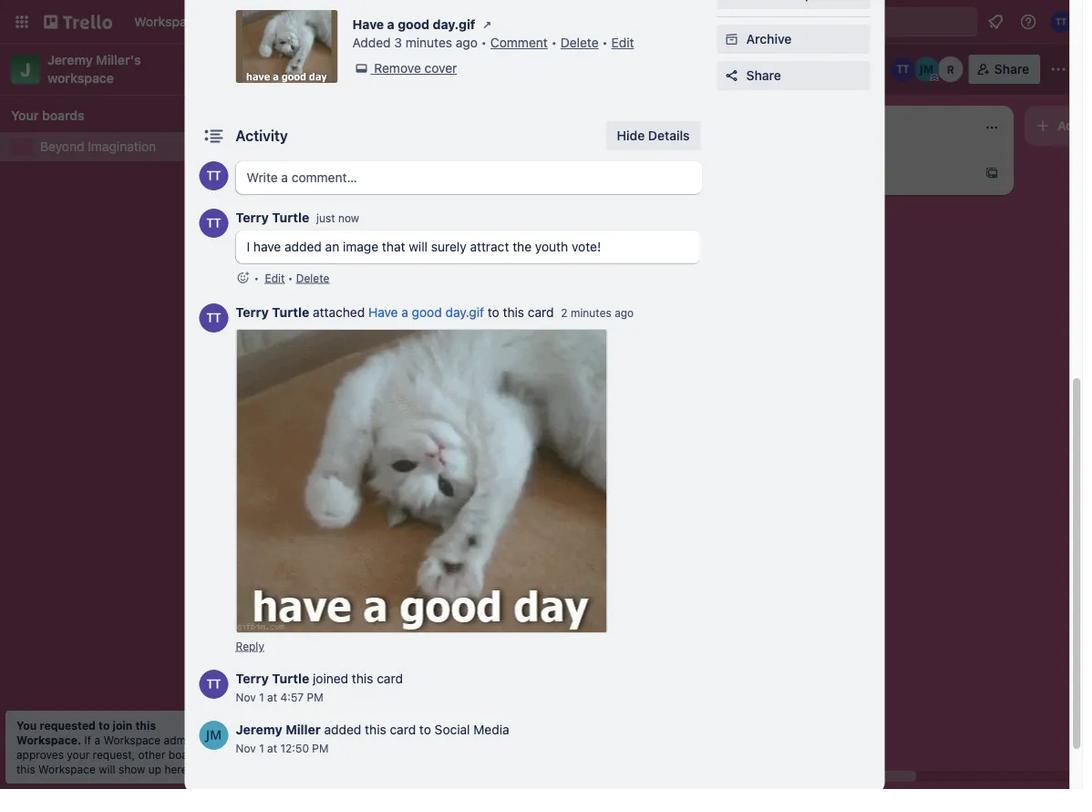 Task type: vqa. For each thing, say whether or not it's contained in the screenshot.
the topmost 9:51
no



Task type: locate. For each thing, give the bounding box(es) containing it.
0 vertical spatial terry
[[236, 210, 269, 225]]

card down meeting
[[322, 472, 349, 487]]

1 vertical spatial delete link
[[296, 272, 330, 285]]

1 vertical spatial beyond
[[40, 139, 84, 154]]

1 vertical spatial add
[[285, 472, 309, 487]]

a inside if a workspace admin approves your request, other boards in this workspace will show up here.
[[94, 734, 100, 747]]

0 horizontal spatial imagination
[[88, 139, 156, 154]]

at left 12:50
[[267, 742, 277, 755]]

1 horizontal spatial share button
[[969, 55, 1041, 84]]

0 horizontal spatial delete link
[[296, 272, 330, 285]]

sm image
[[478, 16, 497, 34]]

0 horizontal spatial will
[[99, 763, 115, 776]]

0 vertical spatial boards
[[42, 108, 84, 123]]

2 vertical spatial terry turtle (terryturtle) image
[[199, 304, 228, 333]]

terry down reply "link"
[[236, 672, 269, 687]]

1 horizontal spatial imagination
[[324, 59, 416, 79]]

turtle
[[272, 210, 309, 225], [272, 305, 309, 320], [272, 672, 309, 687]]

sm image left archive
[[723, 30, 741, 48]]

1 vertical spatial nov
[[236, 742, 256, 755]]

share button
[[969, 55, 1041, 84], [717, 61, 870, 90]]

jeremy inside jeremy miller added this card to social media nov 1 at 12:50 pm
[[236, 723, 283, 738]]

terry turtle (terryturtle) image
[[891, 57, 916, 82], [199, 161, 228, 191], [460, 387, 482, 409], [199, 670, 228, 699]]

jeremy up workspace
[[47, 52, 93, 67]]

added
[[285, 239, 322, 254], [324, 723, 362, 738]]

minutes right 2
[[571, 307, 612, 320]]

1 vertical spatial boards
[[169, 749, 204, 761]]

terry turtle joined this card nov 1 at 4:57 pm
[[236, 672, 403, 704]]

good down i have added an image that will surely attract the youth vote! at the top
[[412, 305, 442, 320]]

to inside jeremy miller added this card to social media nov 1 at 12:50 pm
[[419, 723, 431, 738]]

other
[[138, 749, 166, 761]]

0 vertical spatial imagination
[[324, 59, 416, 79]]

Write a comment text field
[[236, 161, 703, 194]]

to left social
[[419, 723, 431, 738]]

1 horizontal spatial share
[[995, 62, 1030, 77]]

0 vertical spatial create from template… image
[[985, 166, 1000, 181]]

0 horizontal spatial beyond imagination
[[40, 139, 156, 154]]

will down the request,
[[99, 763, 115, 776]]

2 turtle from the top
[[272, 305, 309, 320]]

ago inside terry turtle attached have a good day.gif to this card 2 minutes ago
[[615, 307, 634, 320]]

will
[[409, 239, 428, 254], [99, 763, 115, 776]]

0 horizontal spatial share
[[746, 68, 781, 83]]

have a good day.gif link
[[368, 305, 484, 320]]

0 vertical spatial edit
[[612, 35, 634, 50]]

jeremy
[[47, 52, 93, 67], [236, 723, 283, 738]]

at inside jeremy miller added this card to social media nov 1 at 12:50 pm
[[267, 742, 277, 755]]

this down approves
[[16, 763, 35, 776]]

0 vertical spatial ago
[[456, 35, 478, 50]]

day.gif
[[433, 17, 476, 32], [446, 305, 484, 320]]

instagram
[[309, 367, 368, 382]]

terry down the 'add reaction' image
[[236, 305, 269, 320]]

nov
[[236, 691, 256, 704], [236, 742, 256, 755]]

jeremy miller's workspace
[[47, 52, 144, 86]]

turtle inside terry turtle joined this card nov 1 at 4:57 pm
[[272, 672, 309, 687]]

0 vertical spatial minutes
[[406, 35, 452, 50]]

terry up i
[[236, 210, 269, 225]]

at left "4:57"
[[267, 691, 277, 704]]

0 vertical spatial added
[[285, 239, 322, 254]]

card left social
[[390, 723, 416, 738]]

0 vertical spatial jeremy
[[47, 52, 93, 67]]

create instagram
[[266, 367, 368, 382]]

pm inside terry turtle joined this card nov 1 at 4:57 pm
[[307, 691, 323, 704]]

attached
[[313, 305, 365, 320]]

reply
[[236, 640, 264, 653]]

ago
[[456, 35, 478, 50], [615, 307, 634, 320]]

1 vertical spatial added
[[324, 723, 362, 738]]

boards down admin
[[169, 749, 204, 761]]

1 vertical spatial terry turtle (terryturtle) image
[[199, 209, 228, 238]]

0 horizontal spatial edit link
[[265, 272, 285, 285]]

remove cover link
[[352, 59, 457, 78]]

0 vertical spatial add
[[1058, 118, 1082, 133]]

0 vertical spatial beyond
[[261, 59, 320, 79]]

a inside button
[[312, 472, 319, 487]]

1 nov from the top
[[236, 691, 256, 704]]

0 horizontal spatial edit
[[265, 272, 285, 285]]

add a card button
[[255, 465, 460, 495]]

delete link
[[561, 35, 599, 50], [296, 272, 330, 285]]

this right joined
[[352, 672, 373, 687]]

beyond inside the beyond imagination link
[[40, 139, 84, 154]]

will inside if a workspace admin approves your request, other boards in this workspace will show up here.
[[99, 763, 115, 776]]

1 vertical spatial create from template… image
[[467, 473, 482, 487]]

this right join
[[135, 720, 156, 732]]

terry
[[236, 210, 269, 225], [236, 305, 269, 320], [236, 672, 269, 687]]

this
[[503, 305, 524, 320], [352, 672, 373, 687], [135, 720, 156, 732], [365, 723, 386, 738], [16, 763, 35, 776]]

imagination down added
[[324, 59, 416, 79]]

beyond imagination down added
[[261, 59, 416, 79]]

comment link
[[491, 35, 548, 50]]

you
[[16, 720, 37, 732]]

2 vertical spatial sm image
[[352, 59, 371, 78]]

add down show menu icon
[[1058, 118, 1082, 133]]

day.gif down surely
[[446, 305, 484, 320]]

added left "an" at the left top of the page
[[285, 239, 322, 254]]

1 vertical spatial have
[[368, 305, 398, 320]]

share left show menu icon
[[995, 62, 1030, 77]]

2 terry from the top
[[236, 305, 269, 320]]

1 horizontal spatial add
[[1058, 118, 1082, 133]]

add a card
[[285, 472, 349, 487]]

add
[[1058, 118, 1082, 133], [285, 472, 309, 487]]

miller's
[[96, 52, 141, 67]]

a down the "kickoff meeting"
[[312, 472, 319, 487]]

1 horizontal spatial added
[[324, 723, 362, 738]]

minutes
[[406, 35, 452, 50], [571, 307, 612, 320]]

share down archive
[[746, 68, 781, 83]]

terry turtle (terryturtle) image
[[1051, 11, 1072, 33], [199, 209, 228, 238], [199, 304, 228, 333]]

workspace down your
[[38, 763, 96, 776]]

0 notifications image
[[985, 11, 1007, 33]]

search image
[[803, 15, 817, 29]]

added for miller
[[324, 723, 362, 738]]

0 vertical spatial delete link
[[561, 35, 599, 50]]

have right "attached"
[[368, 305, 398, 320]]

nov left "4:57"
[[236, 691, 256, 704]]

1 horizontal spatial ago
[[615, 307, 634, 320]]

1 vertical spatial delete
[[296, 272, 330, 285]]

to down 'attract'
[[488, 305, 500, 320]]

1 horizontal spatial beyond imagination
[[261, 59, 416, 79]]

minutes down the have a good day.gif
[[406, 35, 452, 50]]

1 vertical spatial imagination
[[88, 139, 156, 154]]

1 vertical spatial ago
[[615, 307, 634, 320]]

your boards with 1 items element
[[11, 105, 217, 127]]

0 vertical spatial at
[[267, 691, 277, 704]]

turtle for just
[[272, 210, 309, 225]]

1 horizontal spatial to
[[419, 723, 431, 738]]

1 horizontal spatial workspace
[[103, 734, 161, 747]]

0 vertical spatial will
[[409, 239, 428, 254]]

share for the share button to the right
[[995, 62, 1030, 77]]

nov right jeremy miller (jeremymiller198) image
[[236, 742, 256, 755]]

edit
[[612, 35, 634, 50], [265, 272, 285, 285]]

requested
[[40, 720, 96, 732]]

delete right 'comment' link at the top
[[561, 35, 599, 50]]

1 vertical spatial sm image
[[723, 30, 741, 48]]

share button down archive link
[[717, 61, 870, 90]]

add reaction image
[[236, 269, 250, 287]]

0 horizontal spatial delete
[[296, 272, 330, 285]]

1 turtle from the top
[[272, 210, 309, 225]]

sm image down added
[[352, 59, 371, 78]]

sm image
[[723, 0, 741, 4], [723, 30, 741, 48], [352, 59, 371, 78]]

0 horizontal spatial to
[[98, 720, 110, 732]]

workspace down join
[[103, 734, 161, 747]]

1 vertical spatial minutes
[[571, 307, 612, 320]]

have up added
[[352, 17, 384, 32]]

miller
[[286, 723, 321, 738]]

terry inside terry turtle joined this card nov 1 at 4:57 pm
[[236, 672, 269, 687]]

1 vertical spatial workspace
[[38, 763, 96, 776]]

0 vertical spatial turtle
[[272, 210, 309, 225]]

sm image inside archive link
[[723, 30, 741, 48]]

1 vertical spatial pm
[[312, 742, 329, 755]]

1 vertical spatial day.gif
[[446, 305, 484, 320]]

activity
[[236, 127, 288, 145]]

added right miller in the left of the page
[[324, 723, 362, 738]]

1 vertical spatial jeremy
[[236, 723, 283, 738]]

1 down create instagram
[[314, 392, 319, 404]]

2 nov from the top
[[236, 742, 256, 755]]

a up 3
[[387, 17, 395, 32]]

create instagram link
[[266, 365, 478, 383]]

1 vertical spatial turtle
[[272, 305, 309, 320]]

will right that
[[409, 239, 428, 254]]

0 horizontal spatial added
[[285, 239, 322, 254]]

share button down 0 notifications image
[[969, 55, 1041, 84]]

turtle left just
[[272, 210, 309, 225]]

color: bold red, title: "thoughts" element
[[525, 157, 594, 171]]

delete link right 'comment' link at the top
[[561, 35, 599, 50]]

minutes inside terry turtle attached have a good day.gif to this card 2 minutes ago
[[571, 307, 612, 320]]

3
[[394, 35, 402, 50]]

boards
[[42, 108, 84, 123], [169, 749, 204, 761]]

0 horizontal spatial beyond
[[40, 139, 84, 154]]

rubyanndersson (rubyanndersson) image
[[938, 57, 964, 82]]

archive link
[[717, 25, 870, 54]]

1 vertical spatial at
[[267, 742, 277, 755]]

0 horizontal spatial jeremy
[[47, 52, 93, 67]]

beyond imagination down your boards with 1 items element
[[40, 139, 156, 154]]

this inside terry turtle joined this card nov 1 at 4:57 pm
[[352, 672, 373, 687]]

pm right "4:57"
[[307, 691, 323, 704]]

create
[[266, 367, 305, 382]]

sm image up archive link
[[723, 0, 741, 4]]

create board or workspace image
[[510, 13, 528, 31]]

r button
[[938, 57, 964, 82]]

r
[[947, 63, 955, 76]]

0 vertical spatial pm
[[307, 691, 323, 704]]

attract
[[470, 239, 509, 254]]

0 vertical spatial edit link
[[612, 35, 634, 50]]

card inside terry turtle joined this card nov 1 at 4:57 pm
[[377, 672, 403, 687]]

turtle up "4:57"
[[272, 672, 309, 687]]

0 horizontal spatial boards
[[42, 108, 84, 123]]

card right joined
[[377, 672, 403, 687]]

1 left "4:57"
[[259, 691, 264, 704]]

1 horizontal spatial jeremy
[[236, 723, 283, 738]]

1 inside jeremy miller added this card to social media nov 1 at 12:50 pm
[[259, 742, 264, 755]]

pm down miller in the left of the page
[[312, 742, 329, 755]]

imagination down your boards with 1 items element
[[88, 139, 156, 154]]

jeremy inside the jeremy miller's workspace
[[47, 52, 93, 67]]

3 terry from the top
[[236, 672, 269, 687]]

card
[[528, 305, 554, 320], [322, 472, 349, 487], [377, 672, 403, 687], [390, 723, 416, 738]]

1 horizontal spatial delete
[[561, 35, 599, 50]]

terry turtle just now
[[236, 210, 359, 225]]

beyond up activity
[[261, 59, 320, 79]]

good
[[398, 17, 430, 32], [412, 305, 442, 320]]

i
[[247, 239, 250, 254]]

add down kickoff
[[285, 472, 309, 487]]

your
[[67, 749, 90, 761]]

your boards
[[11, 108, 84, 123]]

1 vertical spatial terry
[[236, 305, 269, 320]]

0 vertical spatial nov
[[236, 691, 256, 704]]

edit link
[[612, 35, 634, 50], [265, 272, 285, 285]]

ago right 2
[[615, 307, 634, 320]]

1 vertical spatial edit
[[265, 272, 285, 285]]

good up added 3 minutes ago in the left of the page
[[398, 17, 430, 32]]

2 at from the top
[[267, 742, 277, 755]]

1 horizontal spatial edit
[[612, 35, 634, 50]]

jeremy miller (jeremymiller198) image
[[199, 721, 228, 751]]

add 
[[1058, 118, 1083, 133]]

1 left 12:50
[[259, 742, 264, 755]]

terry for attached
[[236, 305, 269, 320]]

2 vertical spatial terry
[[236, 672, 269, 687]]

2 vertical spatial turtle
[[272, 672, 309, 687]]

nov inside terry turtle joined this card nov 1 at 4:57 pm
[[236, 691, 256, 704]]

workspace
[[103, 734, 161, 747], [38, 763, 96, 776]]

create from template… image
[[985, 166, 1000, 181], [467, 473, 482, 487]]

1 at from the top
[[267, 691, 277, 704]]

imagination
[[324, 59, 416, 79], [88, 139, 156, 154]]

a right if on the bottom left of the page
[[94, 734, 100, 747]]

delete link right •
[[296, 272, 330, 285]]

0 vertical spatial sm image
[[723, 0, 741, 4]]

if a workspace admin approves your request, other boards in this workspace will show up here.
[[16, 734, 216, 776]]

pm
[[307, 691, 323, 704], [312, 742, 329, 755]]

1 horizontal spatial boards
[[169, 749, 204, 761]]

2 horizontal spatial to
[[488, 305, 500, 320]]

share
[[995, 62, 1030, 77], [746, 68, 781, 83]]

day.gif left sm icon
[[433, 17, 476, 32]]

1 horizontal spatial minutes
[[571, 307, 612, 320]]

at
[[267, 691, 277, 704], [267, 742, 277, 755]]

0 vertical spatial beyond imagination
[[261, 59, 416, 79]]

ago up cover
[[456, 35, 478, 50]]

jeremy up nov 1 at 12:50 pm link
[[236, 723, 283, 738]]

1 horizontal spatial beyond
[[261, 59, 320, 79]]

0 horizontal spatial add
[[285, 472, 309, 487]]

thoughts
[[544, 158, 594, 171]]

to left join
[[98, 720, 110, 732]]

sm image for remove cover
[[352, 59, 371, 78]]

meeting
[[311, 432, 359, 447]]

power ups image
[[749, 62, 763, 77]]

1 terry from the top
[[236, 210, 269, 225]]

beyond imagination
[[261, 59, 416, 79], [40, 139, 156, 154]]

terry turtle (terryturtle) image for terry turtle just now
[[199, 209, 228, 238]]

delete right •
[[296, 272, 330, 285]]

boards right your
[[42, 108, 84, 123]]

remove
[[374, 61, 421, 76]]

this down terry turtle joined this card nov 1 at 4:57 pm
[[365, 723, 386, 738]]

have
[[253, 239, 281, 254]]

1 vertical spatial will
[[99, 763, 115, 776]]

this left 2
[[503, 305, 524, 320]]

3 turtle from the top
[[272, 672, 309, 687]]

beyond down your boards at the top left of page
[[40, 139, 84, 154]]

terry for joined
[[236, 672, 269, 687]]

this inside jeremy miller added this card to social media nov 1 at 12:50 pm
[[365, 723, 386, 738]]

to
[[488, 305, 500, 320], [98, 720, 110, 732], [419, 723, 431, 738]]

1 horizontal spatial delete link
[[561, 35, 599, 50]]

beyond
[[261, 59, 320, 79], [40, 139, 84, 154]]

turtle down •
[[272, 305, 309, 320]]

1 vertical spatial good
[[412, 305, 442, 320]]

added inside jeremy miller added this card to social media nov 1 at 12:50 pm
[[324, 723, 362, 738]]



Task type: describe. For each thing, give the bounding box(es) containing it.
0 horizontal spatial create from template… image
[[467, 473, 482, 487]]

edit for edit
[[612, 35, 634, 50]]

this inside the you requested to join this workspace.
[[135, 720, 156, 732]]

cover
[[425, 61, 457, 76]]

star or unstar board image
[[436, 62, 451, 77]]

12:50
[[280, 742, 309, 755]]

surely
[[431, 239, 467, 254]]

added
[[352, 35, 391, 50]]

jeremy for jeremy miller's workspace
[[47, 52, 93, 67]]

sm image for archive
[[723, 30, 741, 48]]

an
[[325, 239, 339, 254]]

archive
[[746, 31, 792, 47]]

edit for edit • delete
[[265, 272, 285, 285]]

0 horizontal spatial workspace
[[38, 763, 96, 776]]

at inside terry turtle joined this card nov 1 at 4:57 pm
[[267, 691, 277, 704]]

1 vertical spatial beyond imagination
[[40, 139, 156, 154]]

kickoff meeting
[[266, 432, 359, 447]]

a right "attached"
[[402, 305, 408, 320]]

share for left the share button
[[746, 68, 781, 83]]

a for add a card
[[312, 472, 319, 487]]

2
[[561, 307, 568, 320]]

0 vertical spatial have
[[352, 17, 384, 32]]

nov inside jeremy miller added this card to social media nov 1 at 12:50 pm
[[236, 742, 256, 755]]

0 vertical spatial delete
[[561, 35, 599, 50]]

i have added an image that will surely attract the youth vote!
[[247, 239, 601, 254]]

0 horizontal spatial minutes
[[406, 35, 452, 50]]

reply link
[[236, 640, 264, 653]]

Board name text field
[[252, 55, 425, 84]]

0 vertical spatial workspace
[[103, 734, 161, 747]]

media
[[474, 723, 509, 738]]

this inside if a workspace admin approves your request, other boards in this workspace will show up here.
[[16, 763, 35, 776]]

the
[[513, 239, 532, 254]]

add for add 
[[1058, 118, 1082, 133]]

details
[[648, 128, 690, 143]]

jeremy for jeremy miller added this card to social media nov 1 at 12:50 pm
[[236, 723, 283, 738]]

automation image
[[774, 55, 800, 80]]

beyond imagination link
[[40, 138, 226, 156]]

primary element
[[0, 0, 1083, 44]]

remove cover
[[374, 61, 457, 76]]

0 horizontal spatial ago
[[456, 35, 478, 50]]

comment
[[491, 35, 548, 50]]

add for add a card
[[285, 472, 309, 487]]

nov 1 at 4:57 pm link
[[236, 691, 323, 704]]

to inside the you requested to join this workspace.
[[98, 720, 110, 732]]

terry for just
[[236, 210, 269, 225]]

that
[[382, 239, 405, 254]]

hide details
[[617, 128, 690, 143]]

in
[[207, 749, 216, 761]]

edit • delete
[[265, 272, 330, 285]]

turtle for joined
[[272, 672, 309, 687]]

you requested to join this workspace.
[[16, 720, 156, 747]]

just now link
[[317, 212, 359, 225]]

join
[[113, 720, 133, 732]]

j
[[20, 58, 31, 80]]

boards inside if a workspace admin approves your request, other boards in this workspace will show up here.
[[169, 749, 204, 761]]

terry turtle attached have a good day.gif to this card 2 minutes ago
[[236, 305, 634, 320]]

1 horizontal spatial will
[[409, 239, 428, 254]]

youth
[[535, 239, 568, 254]]

1 down the instagram
[[350, 392, 355, 404]]

open information menu image
[[1020, 13, 1038, 31]]

hide details link
[[606, 121, 701, 150]]

if
[[84, 734, 91, 747]]

1 horizontal spatial create from template… image
[[985, 166, 1000, 181]]

up
[[148, 763, 161, 776]]

card left 2
[[528, 305, 554, 320]]

have a good day.gif
[[352, 17, 476, 32]]

color: purple, title: none image
[[266, 354, 303, 362]]

image
[[343, 239, 379, 254]]

social
[[435, 723, 470, 738]]

nov 1 at 12:50 pm link
[[236, 742, 329, 755]]

show menu image
[[1050, 60, 1068, 78]]

hide
[[617, 128, 645, 143]]

now
[[338, 212, 359, 225]]

your
[[11, 108, 39, 123]]

here.
[[165, 763, 191, 776]]

added 3 minutes ago
[[352, 35, 478, 50]]

beyond imagination inside 'board name' text box
[[261, 59, 416, 79]]

0 vertical spatial day.gif
[[433, 17, 476, 32]]

a for have a good day.gif
[[387, 17, 395, 32]]

1 inside terry turtle joined this card nov 1 at 4:57 pm
[[259, 691, 264, 704]]

jeremy miller added this card to social media nov 1 at 12:50 pm
[[236, 723, 509, 755]]

card inside jeremy miller added this card to social media nov 1 at 12:50 pm
[[390, 723, 416, 738]]

jeremy miller (jeremymiller198) image
[[914, 57, 940, 82]]

added for have
[[285, 239, 322, 254]]

2 minutes ago link
[[561, 307, 634, 320]]

4:57
[[280, 691, 304, 704]]

admin
[[164, 734, 195, 747]]

kickoff meeting link
[[266, 431, 478, 449]]

approves
[[16, 749, 64, 761]]

request,
[[93, 749, 135, 761]]

0 vertical spatial good
[[398, 17, 430, 32]]

joined
[[313, 672, 349, 687]]

workspace
[[47, 71, 114, 86]]

imagination inside 'board name' text box
[[324, 59, 416, 79]]

1 horizontal spatial edit link
[[612, 35, 634, 50]]

0 horizontal spatial share button
[[717, 61, 870, 90]]

kickoff
[[266, 432, 307, 447]]

card inside button
[[322, 472, 349, 487]]

beyond inside 'board name' text box
[[261, 59, 320, 79]]

show
[[118, 763, 145, 776]]

Search field
[[817, 8, 977, 36]]

pm inside jeremy miller added this card to social media nov 1 at 12:50 pm
[[312, 742, 329, 755]]

filters button
[[807, 55, 877, 84]]

a for if a workspace admin approves your request, other boards in this workspace will show up here.
[[94, 734, 100, 747]]

terry turtle (terryturtle) image for to this card
[[199, 304, 228, 333]]

vote!
[[572, 239, 601, 254]]

filters
[[834, 62, 872, 77]]

workspace.
[[16, 734, 81, 747]]

just
[[317, 212, 335, 225]]

1 vertical spatial edit link
[[265, 272, 285, 285]]

boards inside your boards with 1 items element
[[42, 108, 84, 123]]

back to home image
[[44, 7, 112, 36]]

•
[[288, 272, 293, 285]]

add button
[[1025, 106, 1083, 146]]

turtle for attached
[[272, 305, 309, 320]]

0 vertical spatial terry turtle (terryturtle) image
[[1051, 11, 1072, 33]]



